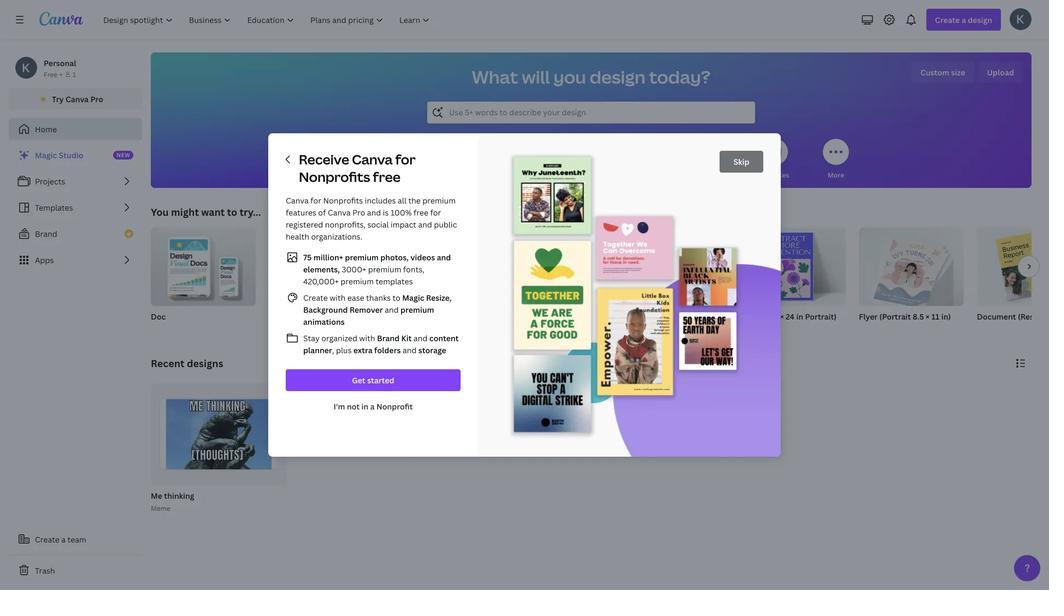 Task type: locate. For each thing, give the bounding box(es) containing it.
free •
[[44, 70, 62, 79]]

1 horizontal spatial to
[[393, 293, 401, 303]]

organized
[[322, 333, 358, 344]]

1 vertical spatial you
[[347, 170, 359, 179]]

you right will
[[554, 65, 586, 89]]

8.5
[[913, 311, 925, 322]]

0 horizontal spatial magic
[[35, 150, 57, 160]]

1 vertical spatial with
[[359, 333, 375, 344]]

you inside the for you button
[[347, 170, 359, 179]]

studio
[[59, 150, 83, 160]]

home link
[[9, 118, 142, 140]]

brand up folders
[[377, 333, 400, 344]]

flyer (portrait 8.5 × 11 in) group
[[860, 227, 965, 336]]

1 horizontal spatial a
[[371, 402, 375, 412]]

75 million+ premium photos, videos and elements,
[[303, 252, 451, 275]]

3000+ premium fonts, 420,000+ premium templates
[[303, 264, 425, 287]]

pro
[[91, 94, 103, 104], [353, 208, 365, 218]]

group for poster (18 × 24 in portrait)
[[741, 227, 846, 306]]

includes
[[365, 195, 396, 206]]

1 vertical spatial brand
[[377, 333, 400, 344]]

social
[[571, 170, 591, 179]]

×
[[781, 311, 784, 322], [926, 311, 930, 322]]

receive
[[299, 151, 349, 168]]

instagram post (square) group
[[623, 227, 728, 336]]

photos,
[[381, 252, 409, 263]]

0 horizontal spatial you
[[347, 170, 359, 179]]

skip
[[734, 157, 750, 167]]

with up the background
[[330, 293, 346, 303]]

premium up 3000+ at left
[[345, 252, 379, 263]]

group for instagram post (square)
[[623, 227, 728, 306]]

videos
[[411, 252, 435, 263]]

thanks
[[366, 293, 391, 303]]

(square)
[[681, 311, 712, 322]]

what
[[472, 65, 519, 89]]

magic resize, background remover
[[303, 293, 452, 315]]

pro up 'home' link
[[91, 94, 103, 104]]

(16:9)
[[437, 311, 458, 322]]

1 vertical spatial pro
[[353, 208, 365, 218]]

to inside list
[[393, 293, 401, 303]]

brand up 'apps'
[[35, 229, 57, 239]]

nonprofits inside the canva for nonprofits includes all the premium features of canva pro and is 100% free for registered nonprofits, social impact and public health organizations.
[[323, 195, 363, 206]]

and right kit
[[414, 333, 428, 344]]

planner
[[303, 345, 332, 356]]

1 vertical spatial magic
[[403, 293, 425, 303]]

create left team
[[35, 534, 60, 545]]

you might want to try...
[[151, 205, 261, 219]]

canva up for you
[[352, 151, 393, 168]]

2 × from the left
[[926, 311, 930, 322]]

stay
[[303, 333, 320, 344]]

1 horizontal spatial magic
[[403, 293, 425, 303]]

group
[[151, 227, 256, 306], [269, 227, 374, 306], [387, 227, 492, 306], [505, 227, 610, 306], [623, 227, 728, 306], [741, 227, 846, 306], [860, 227, 965, 310], [978, 227, 1050, 306]]

fonts,
[[403, 264, 425, 275]]

7 group from the left
[[860, 227, 965, 310]]

is
[[383, 208, 389, 218]]

free inside receive canva for nonprofits free
[[373, 168, 401, 186]]

in right 'not'
[[362, 402, 369, 412]]

1 vertical spatial for
[[311, 195, 322, 206]]

magic up presentation
[[403, 293, 425, 303]]

0 vertical spatial free
[[373, 168, 401, 186]]

in
[[797, 311, 804, 322], [362, 402, 369, 412]]

doc group
[[151, 227, 256, 336]]

for up of
[[311, 195, 322, 206]]

for you
[[335, 170, 359, 179]]

what will you design today?
[[472, 65, 711, 89]]

for up docs
[[396, 151, 416, 168]]

group for flyer (portrait 8.5 × 11 in)
[[860, 227, 965, 310]]

create a team
[[35, 534, 86, 545]]

0 horizontal spatial a
[[61, 534, 66, 545]]

0 vertical spatial a
[[371, 402, 375, 412]]

portrait)
[[806, 311, 837, 322]]

products
[[708, 170, 737, 179]]

to down templates
[[393, 293, 401, 303]]

1 vertical spatial in
[[362, 402, 369, 412]]

in)
[[942, 311, 952, 322]]

premium inside 75 million+ premium photos, videos and elements,
[[345, 252, 379, 263]]

0 horizontal spatial free
[[373, 168, 401, 186]]

0 vertical spatial nonprofits
[[299, 168, 370, 186]]

1 horizontal spatial create
[[303, 293, 328, 303]]

1 horizontal spatial you
[[554, 65, 586, 89]]

0 vertical spatial pro
[[91, 94, 103, 104]]

might
[[171, 205, 199, 219]]

list containing 75 million+ premium photos, videos and elements,
[[286, 251, 461, 357]]

video group
[[505, 227, 610, 336]]

4 group from the left
[[505, 227, 610, 306]]

free up 'includes' at the top left of the page
[[373, 168, 401, 186]]

0 horizontal spatial pro
[[91, 94, 103, 104]]

2 horizontal spatial for
[[431, 208, 441, 218]]

magic for studio
[[35, 150, 57, 160]]

personal
[[44, 58, 76, 68]]

11
[[932, 311, 940, 322]]

impact
[[391, 220, 417, 230]]

canva right try
[[66, 94, 89, 104]]

and
[[367, 208, 381, 218], [418, 220, 432, 230], [437, 252, 451, 263], [383, 305, 401, 315], [414, 333, 428, 344], [403, 345, 417, 356]]

magic
[[35, 150, 57, 160], [403, 293, 425, 303]]

canva for nonprofits includes all the premium features of canva pro and is 100% free for registered nonprofits, social impact and public health organizations.
[[286, 195, 457, 242]]

presentation (16:9) group
[[387, 227, 492, 336]]

premium right the on the top left of page
[[423, 195, 456, 206]]

a left team
[[61, 534, 66, 545]]

1 horizontal spatial in
[[797, 311, 804, 322]]

list
[[9, 144, 142, 271], [286, 251, 461, 357]]

1 vertical spatial nonprofits
[[323, 195, 363, 206]]

1 horizontal spatial ×
[[926, 311, 930, 322]]

None search field
[[428, 102, 756, 124]]

1 vertical spatial free
[[414, 208, 429, 218]]

0 horizontal spatial in
[[362, 402, 369, 412]]

for up public
[[431, 208, 441, 218]]

0 horizontal spatial to
[[227, 205, 237, 219]]

for you button
[[334, 131, 360, 188]]

6 group from the left
[[741, 227, 846, 306]]

and left public
[[418, 220, 432, 230]]

(respons
[[1019, 311, 1050, 322]]

whiteboards button
[[449, 131, 490, 188]]

canva
[[66, 94, 89, 104], [352, 151, 393, 168], [286, 195, 309, 206], [328, 208, 351, 218]]

free
[[373, 168, 401, 186], [414, 208, 429, 218]]

document
[[978, 311, 1017, 322]]

0 vertical spatial create
[[303, 293, 328, 303]]

0 horizontal spatial create
[[35, 534, 60, 545]]

in right 24
[[797, 311, 804, 322]]

1 vertical spatial create
[[35, 534, 60, 545]]

× left 24
[[781, 311, 784, 322]]

magic left studio
[[35, 150, 57, 160]]

home
[[35, 124, 57, 134]]

0 horizontal spatial list
[[9, 144, 142, 271]]

you
[[151, 205, 169, 219]]

1 horizontal spatial free
[[414, 208, 429, 218]]

8 group from the left
[[978, 227, 1050, 306]]

0 horizontal spatial brand
[[35, 229, 57, 239]]

i'm not in a nonprofit button
[[286, 396, 461, 418]]

for inside receive canva for nonprofits free
[[396, 151, 416, 168]]

brand
[[35, 229, 57, 239], [377, 333, 400, 344]]

storage
[[419, 345, 447, 356]]

a right 'not'
[[371, 402, 375, 412]]

designs
[[187, 357, 223, 370]]

new
[[117, 151, 130, 159]]

the
[[409, 195, 421, 206]]

premium up templates
[[368, 264, 402, 275]]

1 horizontal spatial for
[[396, 151, 416, 168]]

with up extra
[[359, 333, 375, 344]]

1 horizontal spatial pro
[[353, 208, 365, 218]]

1 vertical spatial a
[[61, 534, 66, 545]]

nonprofits inside receive canva for nonprofits free
[[299, 168, 370, 186]]

0 horizontal spatial ×
[[781, 311, 784, 322]]

you
[[554, 65, 586, 89], [347, 170, 359, 179]]

0 vertical spatial to
[[227, 205, 237, 219]]

canva inside 'button'
[[66, 94, 89, 104]]

1 group from the left
[[151, 227, 256, 306]]

not
[[347, 402, 360, 412]]

templates link
[[9, 197, 142, 219]]

million+
[[314, 252, 343, 263]]

document (respons
[[978, 311, 1050, 322]]

create inside button
[[35, 534, 60, 545]]

0 horizontal spatial with
[[330, 293, 346, 303]]

0 vertical spatial magic
[[35, 150, 57, 160]]

0 vertical spatial with
[[330, 293, 346, 303]]

get
[[352, 375, 366, 386]]

24
[[786, 311, 795, 322]]

420,000+
[[303, 276, 339, 287]]

of
[[318, 208, 326, 218]]

1 horizontal spatial list
[[286, 251, 461, 357]]

remover
[[350, 305, 383, 315]]

to left the try...
[[227, 205, 237, 219]]

1 horizontal spatial with
[[359, 333, 375, 344]]

canva inside receive canva for nonprofits free
[[352, 151, 393, 168]]

1 vertical spatial to
[[393, 293, 401, 303]]

3 group from the left
[[387, 227, 492, 306]]

create up the background
[[303, 293, 328, 303]]

premium down the resize,
[[401, 305, 434, 315]]

5 group from the left
[[623, 227, 728, 306]]

pro up the nonprofits,
[[353, 208, 365, 218]]

magic studio
[[35, 150, 83, 160]]

0 vertical spatial in
[[797, 311, 804, 322]]

2 group from the left
[[269, 227, 374, 306]]

whiteboards
[[449, 170, 490, 179]]

instagram post (square)
[[623, 311, 712, 322]]

and inside 75 million+ premium photos, videos and elements,
[[437, 252, 451, 263]]

with
[[330, 293, 346, 303], [359, 333, 375, 344]]

free down the on the top left of page
[[414, 208, 429, 218]]

magic inside magic resize, background remover
[[403, 293, 425, 303]]

templates
[[35, 203, 73, 213]]

you right for
[[347, 170, 359, 179]]

magic for resize,
[[403, 293, 425, 303]]

content planner
[[303, 333, 459, 356]]

brand link
[[9, 223, 142, 245]]

animations
[[303, 317, 345, 327]]

× left 11
[[926, 311, 930, 322]]

presentation
[[387, 311, 435, 322]]

0 vertical spatial for
[[396, 151, 416, 168]]

and right videos
[[437, 252, 451, 263]]

skip button
[[720, 151, 764, 173]]



Task type: vqa. For each thing, say whether or not it's contained in the screenshot.
×
yes



Task type: describe. For each thing, give the bounding box(es) containing it.
projects
[[35, 176, 65, 187]]

projects link
[[9, 171, 142, 192]]

print products button
[[691, 131, 737, 188]]

1 × from the left
[[781, 311, 784, 322]]

100%
[[391, 208, 412, 218]]

websites button
[[761, 131, 790, 188]]

flyer (portrait 8.5 × 11 in)
[[860, 311, 952, 322]]

create a team button
[[9, 529, 142, 551]]

create for create with ease thanks to
[[303, 293, 328, 303]]

thinking
[[164, 491, 194, 501]]

•
[[60, 70, 62, 79]]

list containing magic studio
[[9, 144, 142, 271]]

group for whiteboard
[[269, 227, 374, 306]]

apps
[[35, 255, 54, 265]]

social media
[[571, 170, 612, 179]]

2 vertical spatial for
[[431, 208, 441, 218]]

templates
[[376, 276, 413, 287]]

group for doc
[[151, 227, 256, 306]]

a inside button
[[371, 402, 375, 412]]

organizations.
[[311, 232, 363, 242]]

docs button
[[395, 131, 421, 188]]

premium inside premium animations
[[401, 305, 434, 315]]

plus
[[336, 345, 352, 356]]

meme
[[151, 504, 170, 513]]

premium animations
[[303, 305, 434, 327]]

premium down 3000+ at left
[[341, 276, 374, 287]]

in inside button
[[362, 402, 369, 412]]

group for video
[[505, 227, 610, 306]]

want
[[201, 205, 225, 219]]

poster
[[741, 311, 766, 322]]

recent designs
[[151, 357, 223, 370]]

group for presentation (16:9)
[[387, 227, 492, 306]]

top level navigation element
[[96, 9, 439, 31]]

75
[[303, 252, 312, 263]]

i'm
[[334, 402, 345, 412]]

nonprofit
[[377, 402, 413, 412]]

instagram
[[623, 311, 661, 322]]

group for document (respons
[[978, 227, 1050, 306]]

presentations
[[508, 170, 553, 179]]

and down thanks
[[383, 305, 401, 315]]

websites
[[761, 170, 790, 179]]

free
[[44, 70, 58, 79]]

3000+
[[342, 264, 367, 275]]

me
[[151, 491, 162, 501]]

whiteboard group
[[269, 227, 374, 336]]

0 vertical spatial you
[[554, 65, 586, 89]]

a inside button
[[61, 534, 66, 545]]

extra
[[354, 345, 373, 356]]

0 horizontal spatial for
[[311, 195, 322, 206]]

video
[[505, 311, 527, 322]]

presentation (16:9)
[[387, 311, 458, 322]]

folders
[[375, 345, 401, 356]]

and left is at the left
[[367, 208, 381, 218]]

registered
[[286, 220, 323, 230]]

pro inside 'button'
[[91, 94, 103, 104]]

print products
[[691, 170, 737, 179]]

get started
[[352, 375, 395, 386]]

and down kit
[[403, 345, 417, 356]]

background
[[303, 305, 348, 315]]

get started button
[[286, 370, 461, 391]]

flyer
[[860, 311, 878, 322]]

try canva pro button
[[9, 89, 142, 109]]

post
[[663, 311, 679, 322]]

design
[[590, 65, 646, 89]]

more
[[828, 170, 845, 179]]

premium inside the canva for nonprofits includes all the premium features of canva pro and is 100% free for registered nonprofits, social impact and public health organizations.
[[423, 195, 456, 206]]

me thinking meme
[[151, 491, 194, 513]]

doc
[[151, 311, 166, 322]]

canva up the nonprofits,
[[328, 208, 351, 218]]

,
[[332, 345, 334, 356]]

try canva pro
[[52, 94, 103, 104]]

presentations button
[[508, 131, 553, 188]]

create with ease thanks to
[[303, 293, 403, 303]]

content
[[430, 333, 459, 344]]

started
[[367, 375, 395, 386]]

receive canva for nonprofits free
[[299, 151, 416, 186]]

apps link
[[9, 249, 142, 271]]

pro inside the canva for nonprofits includes all the premium features of canva pro and is 100% free for registered nonprofits, social impact and public health organizations.
[[353, 208, 365, 218]]

recent
[[151, 357, 185, 370]]

stay organized with brand kit and
[[303, 333, 430, 344]]

nonprofits,
[[325, 220, 366, 230]]

trash
[[35, 566, 55, 576]]

docs
[[400, 170, 416, 179]]

i'm not in a nonprofit
[[334, 402, 413, 412]]

today?
[[650, 65, 711, 89]]

in inside group
[[797, 311, 804, 322]]

whiteboard
[[269, 311, 313, 322]]

public
[[434, 220, 457, 230]]

poster (18 × 24 in portrait) group
[[741, 227, 846, 336]]

free inside the canva for nonprofits includes all the premium features of canva pro and is 100% free for registered nonprofits, social impact and public health organizations.
[[414, 208, 429, 218]]

0 vertical spatial brand
[[35, 229, 57, 239]]

1 horizontal spatial brand
[[377, 333, 400, 344]]

document (responsive) group
[[978, 227, 1050, 336]]

resize,
[[426, 293, 452, 303]]

canva up "features"
[[286, 195, 309, 206]]

media
[[592, 170, 612, 179]]

create for create a team
[[35, 534, 60, 545]]



